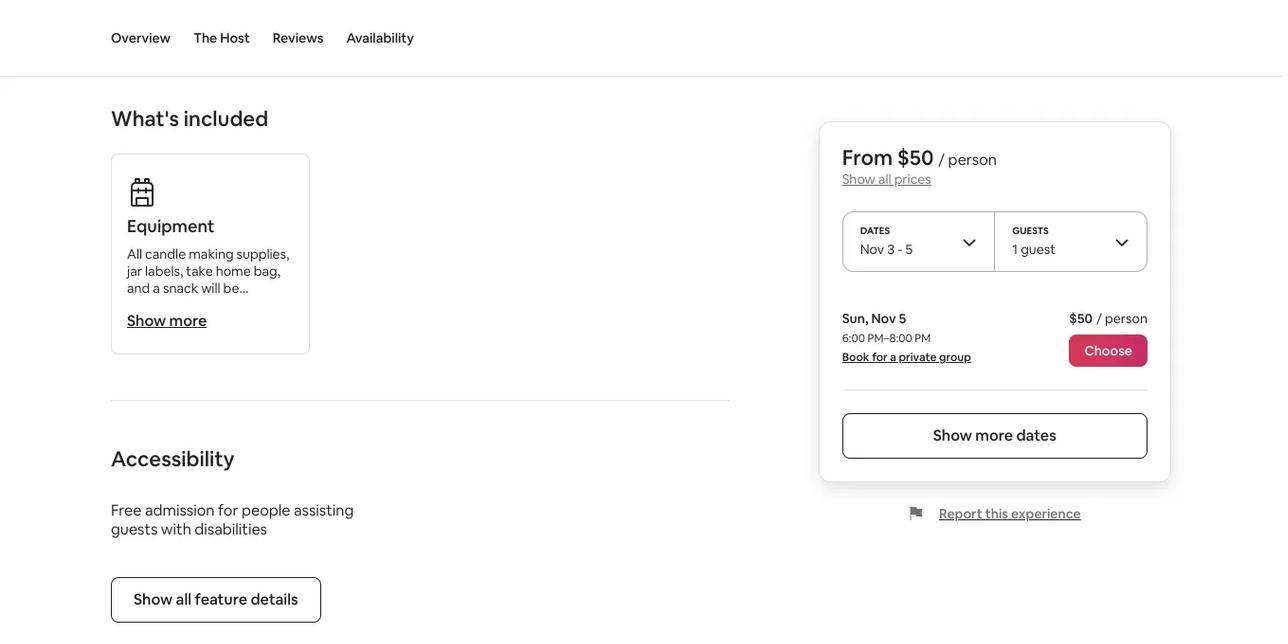 Task type: locate. For each thing, give the bounding box(es) containing it.
the host
[[193, 29, 250, 46]]

more left dates
[[976, 426, 1013, 445]]

availability button
[[346, 0, 414, 76]]

show inside button
[[134, 589, 173, 609]]

dates
[[1016, 426, 1057, 445]]

book
[[842, 350, 870, 365]]

more
[[169, 311, 207, 331], [976, 426, 1013, 445]]

more down the snack
[[169, 311, 207, 331]]

$50 right "from"
[[897, 144, 934, 171]]

a
[[153, 280, 160, 297], [890, 350, 896, 365]]

show
[[842, 171, 875, 188], [127, 311, 166, 331], [933, 426, 972, 445], [134, 589, 173, 609]]

for inside the sun, nov 5 6:00 pm–8:00 pm book for a private group
[[872, 350, 888, 365]]

all left prices
[[878, 171, 891, 188]]

1 horizontal spatial a
[[890, 350, 896, 365]]

5 inside dates nov 3 - 5
[[905, 241, 913, 258]]

person inside from $50 / person show all prices
[[948, 150, 997, 170]]

/
[[939, 150, 945, 170], [1097, 310, 1102, 327]]

private
[[899, 350, 937, 365]]

home
[[216, 262, 251, 280]]

5 inside the sun, nov 5 6:00 pm–8:00 pm book for a private group
[[899, 310, 906, 327]]

0 horizontal spatial person
[[948, 150, 997, 170]]

for
[[872, 350, 888, 365], [218, 500, 238, 520]]

0 vertical spatial /
[[939, 150, 945, 170]]

admission
[[145, 500, 215, 520]]

-
[[898, 241, 903, 258]]

show inside from $50 / person show all prices
[[842, 171, 875, 188]]

0 vertical spatial $50
[[897, 144, 934, 171]]

nov
[[860, 241, 884, 258], [871, 310, 896, 327]]

/ right "from"
[[939, 150, 945, 170]]

1 vertical spatial nov
[[871, 310, 896, 327]]

1 horizontal spatial more
[[976, 426, 1013, 445]]

guests 1 guest
[[1012, 225, 1056, 258]]

nov inside dates nov 3 - 5
[[860, 241, 884, 258]]

making
[[189, 245, 234, 262]]

for down "pm–8:00"
[[872, 350, 888, 365]]

a inside the sun, nov 5 6:00 pm–8:00 pm book for a private group
[[890, 350, 896, 365]]

/ up choose
[[1097, 310, 1102, 327]]

0 horizontal spatial all
[[176, 589, 192, 609]]

show left 'feature' at the bottom left
[[134, 589, 173, 609]]

$50 up choose link
[[1069, 310, 1093, 327]]

all left 'feature' at the bottom left
[[176, 589, 192, 609]]

show down and on the left
[[127, 311, 166, 331]]

1 horizontal spatial person
[[1105, 310, 1148, 327]]

$50 / person
[[1069, 310, 1148, 327]]

assisting
[[294, 500, 354, 520]]

1
[[1012, 241, 1018, 258]]

book for a private group link
[[842, 350, 971, 365]]

1 horizontal spatial all
[[878, 171, 891, 188]]

show more dates
[[933, 426, 1057, 445]]

1 vertical spatial 5
[[899, 310, 906, 327]]

0 vertical spatial a
[[153, 280, 160, 297]]

1 horizontal spatial for
[[872, 350, 888, 365]]

1 vertical spatial $50
[[1069, 310, 1093, 327]]

0 horizontal spatial for
[[218, 500, 238, 520]]

will
[[201, 280, 220, 297]]

show left prices
[[842, 171, 875, 188]]

1 vertical spatial a
[[890, 350, 896, 365]]

5
[[905, 241, 913, 258], [899, 310, 906, 327]]

be...
[[223, 280, 248, 297]]

$50 inside from $50 / person show all prices
[[897, 144, 934, 171]]

show for show all feature details
[[134, 589, 173, 609]]

with
[[161, 519, 191, 539]]

1 horizontal spatial /
[[1097, 310, 1102, 327]]

0 vertical spatial 5
[[905, 241, 913, 258]]

nov inside the sun, nov 5 6:00 pm–8:00 pm book for a private group
[[871, 310, 896, 327]]

/ inside from $50 / person show all prices
[[939, 150, 945, 170]]

report this experience button
[[909, 505, 1081, 522]]

0 vertical spatial for
[[872, 350, 888, 365]]

included
[[184, 105, 268, 132]]

0 vertical spatial person
[[948, 150, 997, 170]]

nov up "pm–8:00"
[[871, 310, 896, 327]]

1 vertical spatial more
[[976, 426, 1013, 445]]

more for show more
[[169, 311, 207, 331]]

person
[[948, 150, 997, 170], [1105, 310, 1148, 327]]

3
[[887, 241, 895, 258]]

5 right -
[[905, 241, 913, 258]]

$50
[[897, 144, 934, 171], [1069, 310, 1093, 327]]

show all prices button
[[842, 171, 931, 188]]

show down group
[[933, 426, 972, 445]]

show more dates link
[[842, 413, 1148, 459]]

0 vertical spatial all
[[878, 171, 891, 188]]

5 up "pm–8:00"
[[899, 310, 906, 327]]

a right and on the left
[[153, 280, 160, 297]]

dates nov 3 - 5
[[860, 225, 913, 258]]

nov left 3
[[860, 241, 884, 258]]

supplies,
[[237, 245, 289, 262]]

and
[[127, 280, 150, 297]]

0 horizontal spatial /
[[939, 150, 945, 170]]

0 vertical spatial more
[[169, 311, 207, 331]]

prices
[[894, 171, 931, 188]]

jar
[[127, 262, 142, 280]]

1 vertical spatial for
[[218, 500, 238, 520]]

a down "pm–8:00"
[[890, 350, 896, 365]]

all
[[878, 171, 891, 188], [176, 589, 192, 609]]

0 horizontal spatial a
[[153, 280, 160, 297]]

0 vertical spatial nov
[[860, 241, 884, 258]]

overview
[[111, 29, 171, 46]]

0 horizontal spatial more
[[169, 311, 207, 331]]

group
[[939, 350, 971, 365]]

1 vertical spatial all
[[176, 589, 192, 609]]

choose link
[[1069, 335, 1148, 367]]

reviews button
[[273, 0, 324, 76]]

equipment
[[127, 215, 215, 237]]

nov for 5
[[871, 310, 896, 327]]

1 vertical spatial person
[[1105, 310, 1148, 327]]

0 horizontal spatial $50
[[897, 144, 934, 171]]

sun,
[[842, 310, 869, 327]]

experience
[[1011, 505, 1081, 522]]

guest
[[1021, 241, 1056, 258]]

for left people
[[218, 500, 238, 520]]

show all feature details
[[134, 589, 298, 609]]



Task type: vqa. For each thing, say whether or not it's contained in the screenshot.
Availability
yes



Task type: describe. For each thing, give the bounding box(es) containing it.
all inside from $50 / person show all prices
[[878, 171, 891, 188]]

the
[[193, 29, 217, 46]]

accessibility
[[111, 445, 235, 472]]

show all feature details button
[[111, 577, 321, 623]]

guests
[[111, 519, 158, 539]]

report this experience
[[939, 505, 1081, 522]]

6:00
[[842, 331, 865, 346]]

take
[[186, 262, 213, 280]]

from $50 / person show all prices
[[842, 144, 997, 188]]

feature
[[195, 589, 247, 609]]

all
[[127, 245, 142, 262]]

nov for 3
[[860, 241, 884, 258]]

show more
[[127, 311, 207, 331]]

availability
[[346, 29, 414, 46]]

show more link
[[127, 311, 207, 331]]

all inside button
[[176, 589, 192, 609]]

1 horizontal spatial $50
[[1069, 310, 1093, 327]]

pm–8:00
[[868, 331, 912, 346]]

what's included
[[111, 105, 268, 132]]

more for show more dates
[[976, 426, 1013, 445]]

host
[[220, 29, 250, 46]]

details
[[251, 589, 298, 609]]

what's
[[111, 105, 179, 132]]

people
[[242, 500, 290, 520]]

report
[[939, 505, 983, 522]]

pm
[[915, 331, 931, 346]]

free
[[111, 500, 142, 520]]

equipment all candle making supplies, jar labels, take home bag, and a snack will be...
[[127, 215, 289, 297]]

this
[[985, 505, 1008, 522]]

from
[[842, 144, 893, 171]]

for inside free admission for people assisting guests with disabilities
[[218, 500, 238, 520]]

a inside the "equipment all candle making supplies, jar labels, take home bag, and a snack will be..."
[[153, 280, 160, 297]]

1 vertical spatial /
[[1097, 310, 1102, 327]]

the host button
[[193, 0, 250, 76]]

show for show more dates
[[933, 426, 972, 445]]

bag,
[[254, 262, 281, 280]]

reviews
[[273, 29, 324, 46]]

choose
[[1085, 342, 1132, 359]]

snack
[[163, 280, 198, 297]]

overview button
[[111, 0, 171, 76]]

dates
[[860, 225, 890, 237]]

candle
[[145, 245, 186, 262]]

show for show more
[[127, 311, 166, 331]]

sun, nov 5 6:00 pm–8:00 pm book for a private group
[[842, 310, 971, 365]]

labels,
[[145, 262, 183, 280]]

disabilities
[[195, 519, 267, 539]]

free admission for people assisting guests with disabilities
[[111, 500, 354, 539]]

guests
[[1012, 225, 1049, 237]]



